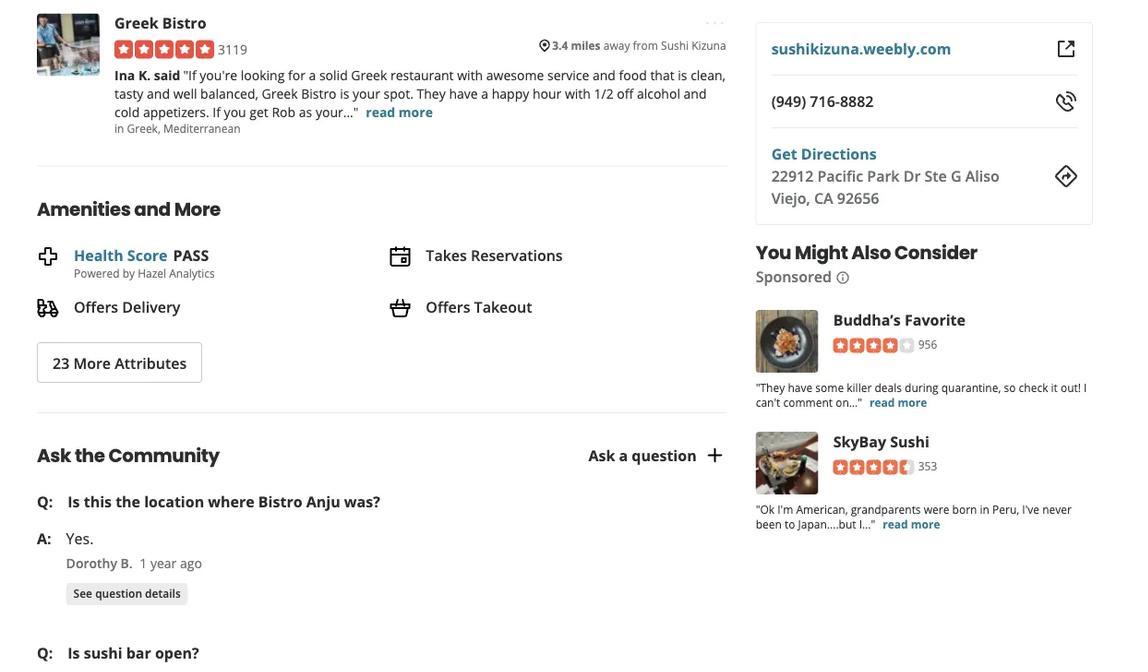 Task type: vqa. For each thing, say whether or not it's contained in the screenshot.
Press "link"
no



Task type: locate. For each thing, give the bounding box(es) containing it.
greek up your on the top of the page
[[351, 66, 387, 84]]

1 vertical spatial in
[[981, 502, 990, 517]]

greek up rob
[[262, 85, 298, 102]]

with left awesome
[[457, 66, 483, 84]]

2 vertical spatial a
[[619, 446, 628, 465]]

ask
[[37, 444, 71, 469], [589, 446, 616, 465]]

0 horizontal spatial with
[[457, 66, 483, 84]]

2 offers from the left
[[426, 297, 471, 317]]

0 vertical spatial is
[[68, 493, 80, 512]]

viejo,
[[772, 188, 811, 208]]

2 horizontal spatial a
[[619, 446, 628, 465]]

2 vertical spatial read more
[[883, 517, 941, 532]]

1 q: from the top
[[37, 493, 53, 512]]

bar
[[126, 644, 151, 664]]

1 vertical spatial read more
[[870, 395, 928, 410]]

greek bistro
[[115, 13, 207, 33]]

to
[[785, 517, 796, 532]]

tasty
[[115, 85, 144, 102]]

clean,
[[691, 66, 726, 84]]

1 vertical spatial the
[[116, 493, 140, 512]]

ask a question
[[589, 446, 697, 465]]

read more down spot. at the left of the page
[[366, 103, 433, 121]]

favorite
[[905, 310, 966, 330]]

skybay
[[834, 432, 887, 452]]

reservations
[[471, 245, 563, 265]]

"they
[[756, 380, 785, 395]]

1 horizontal spatial a
[[482, 85, 489, 102]]

1 vertical spatial is
[[340, 85, 350, 102]]

you
[[756, 240, 792, 266]]

bistro up as
[[301, 85, 337, 102]]

0 horizontal spatial is
[[340, 85, 350, 102]]

bistro inside "if you're looking for a solid greek restaurant with awesome service and food that is clean, tasty and well balanced, greek bistro is your spot. they have a happy hour with 1/2 off alcohol and cold appetizers. if you get rob as your…"
[[301, 85, 337, 102]]

read
[[366, 103, 396, 121], [870, 395, 896, 410], [883, 517, 909, 532]]

2 is from the top
[[68, 644, 80, 664]]

read more link
[[366, 103, 433, 121], [870, 395, 928, 410], [883, 517, 941, 532]]

0 vertical spatial is
[[678, 66, 688, 84]]

dorothy
[[66, 555, 117, 572]]

is up your…"
[[340, 85, 350, 102]]

is left this
[[68, 493, 80, 512]]

that
[[651, 66, 675, 84]]

1 horizontal spatial question
[[632, 446, 697, 465]]

as
[[299, 103, 312, 121]]

hour
[[533, 85, 562, 102]]

takes reservations
[[426, 245, 563, 265]]

1 horizontal spatial greek
[[262, 85, 298, 102]]

restaurant
[[391, 66, 454, 84]]

more left born
[[912, 517, 941, 532]]

a inside ask a question link
[[619, 446, 628, 465]]

more
[[399, 103, 433, 121], [898, 395, 928, 410], [912, 517, 941, 532]]

1 is from the top
[[68, 493, 80, 512]]

0 horizontal spatial ask
[[37, 444, 71, 469]]

a right for
[[309, 66, 316, 84]]

read more link up skybay sushi link
[[870, 395, 928, 410]]

greek up 5 star rating 'image'
[[115, 13, 159, 33]]

1 vertical spatial read more link
[[870, 395, 928, 410]]

q:
[[37, 493, 53, 512], [37, 644, 53, 664]]

0 vertical spatial q:
[[37, 493, 53, 512]]

killer
[[847, 380, 872, 395]]

balanced,
[[201, 85, 259, 102]]

1 horizontal spatial the
[[116, 493, 140, 512]]

yes. dorothy b. 1 year ago
[[66, 530, 202, 572]]

2 vertical spatial more
[[912, 517, 941, 532]]

0 vertical spatial read more
[[366, 103, 433, 121]]

sushi up the 353 at the bottom of page
[[891, 432, 930, 452]]

2 vertical spatial read
[[883, 517, 909, 532]]

1 horizontal spatial with
[[565, 85, 591, 102]]

alcohol
[[637, 85, 681, 102]]

24 reservation v2 image
[[389, 246, 411, 268]]

read right i…"
[[883, 517, 909, 532]]

in right born
[[981, 502, 990, 517]]

1 vertical spatial with
[[565, 85, 591, 102]]

have right they
[[449, 85, 478, 102]]

bistro left anju
[[259, 493, 303, 512]]

1 vertical spatial greek
[[351, 66, 387, 84]]

0 vertical spatial read
[[366, 103, 396, 121]]

get directions 22912 pacific park dr ste g aliso viejo, ca 92656
[[772, 144, 1000, 208]]

1 vertical spatial bistro
[[301, 85, 337, 102]]

0 vertical spatial have
[[449, 85, 478, 102]]

716-
[[811, 91, 841, 111]]

2 vertical spatial read more link
[[883, 517, 941, 532]]

they
[[417, 85, 446, 102]]

is right that
[[678, 66, 688, 84]]

0 vertical spatial sushi
[[661, 38, 689, 53]]

it
[[1052, 380, 1059, 395]]

"if
[[183, 66, 196, 84]]

is for is sushi bar open?
[[68, 644, 80, 664]]

1 vertical spatial read
[[870, 395, 896, 410]]

0 horizontal spatial the
[[75, 444, 105, 469]]

read right on…"
[[870, 395, 896, 410]]

read more link right i…"
[[883, 517, 941, 532]]

and down the clean,
[[684, 85, 707, 102]]

question left 24 add v2 image at bottom right
[[632, 446, 697, 465]]

the right this
[[116, 493, 140, 512]]

japan....but
[[799, 517, 857, 532]]

the up this
[[75, 444, 105, 469]]

takes
[[426, 245, 467, 265]]

looking
[[241, 66, 285, 84]]

k.
[[139, 66, 151, 84]]

(949) 716-8882
[[772, 91, 874, 111]]

sushikizuna.weebly.com
[[772, 39, 952, 59]]

park
[[868, 166, 900, 186]]

24 external link v2 image
[[1056, 38, 1078, 60]]

i've
[[1023, 502, 1040, 517]]

away
[[604, 38, 630, 53]]

1 vertical spatial q:
[[37, 644, 53, 664]]

ask inside ask a question link
[[589, 446, 616, 465]]

your…"
[[316, 103, 359, 121]]

have left some
[[788, 380, 813, 395]]

i
[[1085, 380, 1088, 395]]

a left 24 add v2 image at bottom right
[[619, 446, 628, 465]]

open?
[[155, 644, 199, 664]]

sushi right the from
[[661, 38, 689, 53]]

read more link down spot. at the left of the page
[[366, 103, 433, 121]]

awesome
[[487, 66, 544, 84]]

1
[[140, 555, 147, 572]]

q: left sushi
[[37, 644, 53, 664]]

bistro up 5 star rating 'image'
[[162, 13, 207, 33]]

might
[[795, 240, 848, 266]]

is left sushi
[[68, 644, 80, 664]]

2 q: from the top
[[37, 644, 53, 664]]

this
[[84, 493, 112, 512]]

24 shopping v2 image
[[389, 297, 411, 319]]

8882
[[841, 91, 874, 111]]

read more
[[366, 103, 433, 121], [870, 395, 928, 410], [883, 517, 941, 532]]

your
[[353, 85, 380, 102]]

a left happy
[[482, 85, 489, 102]]

read more up skybay sushi link
[[870, 395, 928, 410]]

spot.
[[384, 85, 414, 102]]

0 horizontal spatial have
[[449, 85, 478, 102]]

1 horizontal spatial in
[[981, 502, 990, 517]]

in greek, mediterranean
[[115, 121, 241, 136]]

1 offers from the left
[[74, 297, 118, 317]]

mediterranean
[[163, 121, 241, 136]]

5 star rating image
[[115, 40, 214, 58]]

1 vertical spatial have
[[788, 380, 813, 395]]

i'm
[[778, 502, 794, 517]]

1 vertical spatial more
[[898, 395, 928, 410]]

0 horizontal spatial question
[[95, 587, 142, 602]]

0 vertical spatial in
[[115, 121, 124, 136]]

0 vertical spatial the
[[75, 444, 105, 469]]

more down they
[[399, 103, 433, 121]]

have inside "if you're looking for a solid greek restaurant with awesome service and food that is clean, tasty and well balanced, greek bistro is your spot. they have a happy hour with 1/2 off alcohol and cold appetizers. if you get rob as your…"
[[449, 85, 478, 102]]

with down "service"
[[565, 85, 591, 102]]

i…"
[[860, 517, 876, 532]]

2 vertical spatial bistro
[[259, 493, 303, 512]]

offers down powered in the top of the page
[[74, 297, 118, 317]]

so
[[1005, 380, 1017, 395]]

you're
[[200, 66, 237, 84]]

q: up a:
[[37, 493, 53, 512]]

1 horizontal spatial ask
[[589, 446, 616, 465]]

solid
[[320, 66, 348, 84]]

read down your on the top of the page
[[366, 103, 396, 121]]

0 horizontal spatial in
[[115, 121, 124, 136]]

0 vertical spatial greek
[[115, 13, 159, 33]]

0 vertical spatial a
[[309, 66, 316, 84]]

q: for is this the location where bistro anju was?
[[37, 493, 53, 512]]

ask for ask a question
[[589, 446, 616, 465]]

1 horizontal spatial offers
[[426, 297, 471, 317]]

0 horizontal spatial a
[[309, 66, 316, 84]]

"ok
[[756, 502, 775, 517]]

ina
[[115, 66, 135, 84]]

see
[[74, 587, 92, 602]]

offers
[[74, 297, 118, 317], [426, 297, 471, 317]]

0 vertical spatial with
[[457, 66, 483, 84]]

ask the community element
[[7, 413, 756, 667]]

0 horizontal spatial offers
[[74, 297, 118, 317]]

health score pass powered by hazel analytics
[[74, 245, 215, 281]]

0 horizontal spatial sushi
[[661, 38, 689, 53]]

24 order v2 image
[[37, 297, 59, 319]]

community
[[109, 444, 220, 469]]

1 horizontal spatial have
[[788, 380, 813, 395]]

more for buddha's favorite
[[898, 395, 928, 410]]

question down the b.
[[95, 587, 142, 602]]

pacific
[[818, 166, 864, 186]]

1 horizontal spatial sushi
[[891, 432, 930, 452]]

353
[[919, 459, 938, 474]]

in left the greek, on the left top of the page
[[115, 121, 124, 136]]

sponsored
[[756, 267, 832, 287]]

directions
[[802, 144, 877, 164]]

1/2
[[595, 85, 614, 102]]

24 phone v2 image
[[1056, 91, 1078, 113]]

greek
[[115, 13, 159, 33], [351, 66, 387, 84], [262, 85, 298, 102]]

read more for skybay
[[883, 517, 941, 532]]

some
[[816, 380, 845, 395]]

0 horizontal spatial greek
[[115, 13, 159, 33]]

offers right 24 shopping v2 icon
[[426, 297, 471, 317]]

1 vertical spatial is
[[68, 644, 80, 664]]

1 vertical spatial sushi
[[891, 432, 930, 452]]

read more right i…"
[[883, 517, 941, 532]]

1 vertical spatial question
[[95, 587, 142, 602]]

more up skybay sushi
[[898, 395, 928, 410]]

a
[[309, 66, 316, 84], [482, 85, 489, 102], [619, 446, 628, 465]]



Task type: describe. For each thing, give the bounding box(es) containing it.
24 medical v2 image
[[37, 246, 59, 268]]

miles
[[571, 38, 601, 53]]

q: for is sushi bar open?
[[37, 644, 53, 664]]

said
[[154, 66, 181, 84]]

and left more
[[134, 196, 171, 222]]

dr
[[904, 166, 921, 186]]

2 vertical spatial greek
[[262, 85, 298, 102]]

16 marker v2 image
[[538, 38, 553, 53]]

have inside "they have some killer deals during quarantine, so check it out! i can't comment on…"
[[788, 380, 813, 395]]

been
[[756, 517, 782, 532]]

and down said
[[147, 85, 170, 102]]

ste
[[925, 166, 948, 186]]

if
[[213, 103, 221, 121]]

sushikizuna.weebly.com link
[[772, 39, 952, 59]]

cold
[[115, 103, 140, 121]]

2 horizontal spatial greek
[[351, 66, 387, 84]]

well
[[173, 85, 197, 102]]

"ok i'm american, grandparents were born in peru, i've never been to japan....but i…"
[[756, 502, 1072, 532]]

offers for offers delivery
[[74, 297, 118, 317]]

"if you're looking for a solid greek restaurant with awesome service and food that is clean, tasty and well balanced, greek bistro is your spot. they have a happy hour with 1/2 off alcohol and cold appetizers. if you get rob as your…"
[[115, 66, 726, 121]]

0 vertical spatial more
[[399, 103, 433, 121]]

0 vertical spatial bistro
[[162, 13, 207, 33]]

on…"
[[836, 395, 863, 410]]

skybay sushi
[[834, 432, 930, 452]]

takeout
[[474, 297, 533, 317]]

more
[[174, 196, 221, 222]]

happy
[[492, 85, 530, 102]]

during
[[905, 380, 939, 395]]

off
[[617, 85, 634, 102]]

greek,
[[127, 121, 161, 136]]

year
[[151, 555, 177, 572]]

see question details
[[74, 587, 181, 602]]

get
[[772, 144, 798, 164]]

out!
[[1061, 380, 1082, 395]]

pass
[[173, 245, 209, 265]]

is sushi bar open?
[[68, 644, 199, 664]]

amenities and more
[[37, 196, 221, 222]]

ask for ask the community
[[37, 444, 71, 469]]

read for skybay
[[883, 517, 909, 532]]

1 vertical spatial a
[[482, 85, 489, 102]]

and up 1/2
[[593, 66, 616, 84]]

buddha's favorite
[[834, 310, 966, 330]]

24 add v2 image
[[705, 445, 727, 467]]

deals
[[875, 380, 903, 395]]

ask a question link
[[589, 445, 727, 467]]

health score link
[[74, 245, 168, 265]]

analytics
[[169, 266, 215, 281]]

92656
[[838, 188, 880, 208]]

offers delivery
[[74, 297, 181, 317]]

also
[[852, 240, 892, 266]]

956
[[919, 337, 938, 352]]

0 vertical spatial question
[[632, 446, 697, 465]]

details
[[145, 587, 181, 602]]

skybay sushi link
[[834, 432, 930, 452]]

ca
[[815, 188, 834, 208]]

buddha's favorite image
[[756, 310, 819, 373]]

quarantine,
[[942, 380, 1002, 395]]

buddha's favorite link
[[834, 310, 966, 330]]

skybay sushi image
[[756, 432, 819, 495]]

by
[[123, 266, 135, 281]]

sushi
[[84, 644, 122, 664]]

hazel
[[138, 266, 166, 281]]

see question details link
[[66, 584, 188, 606]]

1 horizontal spatial is
[[678, 66, 688, 84]]

get directions link
[[772, 144, 877, 164]]

greek bistro image
[[37, 13, 100, 76]]

for
[[288, 66, 306, 84]]

health
[[74, 245, 124, 265]]

read more link for buddha's
[[870, 395, 928, 410]]

powered
[[74, 266, 120, 281]]

rob
[[272, 103, 296, 121]]

16 info v2 image
[[836, 271, 851, 285]]

24 directions v2 image
[[1056, 165, 1078, 188]]

4 star rating image
[[834, 338, 915, 353]]

score
[[127, 245, 168, 265]]

3.4 miles away from sushi kizuna
[[553, 38, 727, 53]]

(949)
[[772, 91, 807, 111]]

greek bistro link
[[115, 13, 207, 33]]

amenities
[[37, 196, 131, 222]]

location
[[144, 493, 204, 512]]

from
[[633, 38, 659, 53]]

more for skybay sushi
[[912, 517, 941, 532]]

b.
[[121, 555, 133, 572]]

peru,
[[993, 502, 1020, 517]]

amenities and more element
[[7, 166, 742, 384]]

is for is this the location where bistro anju was?
[[68, 493, 80, 512]]

were
[[924, 502, 950, 517]]

born
[[953, 502, 978, 517]]

yes.
[[66, 530, 94, 549]]

get
[[250, 103, 269, 121]]

comment
[[784, 395, 833, 410]]

check
[[1020, 380, 1049, 395]]

24 more v2 image
[[705, 12, 727, 34]]

bistro inside ask the community element
[[259, 493, 303, 512]]

0 vertical spatial read more link
[[366, 103, 433, 121]]

offers for offers takeout
[[426, 297, 471, 317]]

4.5 star rating image
[[834, 460, 915, 475]]

"they have some killer deals during quarantine, so check it out! i can't comment on…"
[[756, 380, 1088, 410]]

read more for buddha's
[[870, 395, 928, 410]]

you might also consider
[[756, 240, 978, 266]]

delivery
[[122, 297, 181, 317]]

read more link for skybay
[[883, 517, 941, 532]]

read for buddha's
[[870, 395, 896, 410]]

in inside "ok i'm american, grandparents were born in peru, i've never been to japan....but i…"
[[981, 502, 990, 517]]



